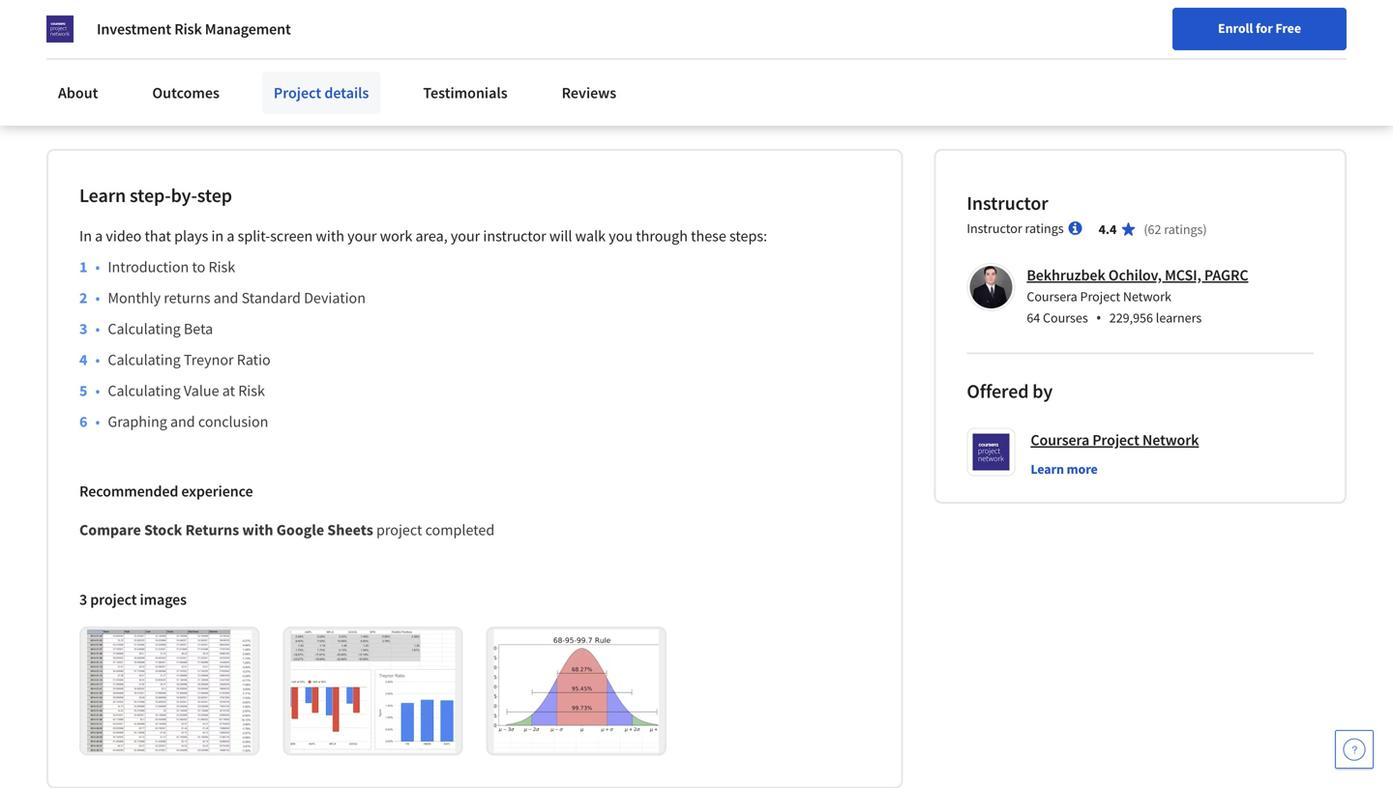 Task type: describe. For each thing, give the bounding box(es) containing it.
in
[[79, 226, 92, 246]]

investment risk management
[[97, 19, 291, 39]]

google inside the attention: to take this course, it is required that you are familiar basic financial risk management concepts. you can gain them by taking the guided project compare stock returns with google sheets. note: this course works best for learners who are based in the north america region. we're currently working on providing the same experience in other regions. this course's content is not intended to be investment advice and does not constitute an offer to perform any operations in the regulated or unregulated financial market
[[446, 99, 490, 117]]

2 not from the left
[[497, 200, 518, 219]]

calculating for calculating treynor ratio
[[108, 350, 181, 370]]

work
[[380, 226, 412, 246]]

mcsi,
[[1165, 266, 1202, 285]]

you
[[737, 78, 761, 97]]

learn for learn step-by-step
[[79, 183, 126, 207]]

the down course's
[[62, 221, 82, 239]]

standard
[[242, 288, 301, 308]]

compare inside the attention: to take this course, it is required that you are familiar basic financial risk management concepts. you can gain them by taking the guided project compare stock returns with google sheets. note: this course works best for learners who are based in the north america region. we're currently working on providing the same experience in other regions. this course's content is not intended to be investment advice and does not constitute an offer to perform any operations in the regulated or unregulated financial market
[[263, 99, 321, 117]]

the left north
[[421, 139, 441, 158]]

1 horizontal spatial this
[[84, 139, 110, 158]]

america
[[485, 139, 537, 158]]

• calculating value at risk
[[95, 381, 265, 400]]

to left the be
[[281, 200, 294, 219]]

familiar
[[416, 78, 464, 97]]

these
[[691, 226, 726, 246]]

using
[[492, 22, 526, 41]]

reviews
[[562, 83, 616, 103]]

1 vertical spatial risk
[[208, 257, 235, 277]]

market
[[304, 221, 350, 239]]

steps:
[[729, 226, 767, 246]]

• for risk
[[95, 257, 100, 277]]

ratio,
[[582, 22, 618, 41]]

to right offer
[[642, 200, 655, 219]]

reviews link
[[550, 72, 628, 114]]

testimonials
[[423, 83, 508, 103]]

beta
[[184, 319, 213, 339]]

gain
[[790, 78, 817, 97]]

north
[[445, 139, 482, 158]]

regulated
[[86, 221, 146, 239]]

an
[[588, 200, 604, 219]]

to inside by the end of the project, you will learn how to quantify risk-to-reward using treynor ratio, and calculate the value at risk for investment portfolio.
[[327, 22, 340, 41]]

treynor inside by the end of the project, you will learn how to quantify risk-to-reward using treynor ratio, and calculate the value at risk for investment portfolio.
[[529, 22, 579, 41]]

deviation
[[304, 288, 366, 308]]

be
[[298, 200, 314, 219]]

instructor ratings
[[967, 220, 1064, 237]]

currently
[[628, 139, 685, 158]]

1 vertical spatial with
[[316, 226, 344, 246]]

the left value
[[708, 22, 729, 41]]

it
[[253, 78, 261, 97]]

project details
[[274, 83, 369, 103]]

attention: to take this course, it is required that you are familiar basic financial risk management concepts. you can gain them by taking the guided project compare stock returns with google sheets. note: this course works best for learners who are based in the north america region. we're currently working on providing the same experience in other regions. this course's content is not intended to be investment advice and does not constitute an offer to perform any operations in the regulated or unregulated financial market
[[46, 78, 821, 239]]

62
[[1148, 221, 1162, 238]]

enroll for free
[[1218, 19, 1301, 37]]

sheets.
[[494, 99, 540, 117]]

learn
[[260, 22, 293, 41]]

show notifications image
[[1189, 24, 1212, 47]]

graphing
[[108, 412, 167, 431]]

this
[[177, 78, 200, 97]]

2 vertical spatial project
[[1093, 430, 1140, 450]]

instructor for instructor ratings
[[967, 220, 1022, 237]]

3 project images
[[79, 590, 187, 609]]

• for ratio
[[95, 350, 100, 370]]

required
[[278, 78, 332, 97]]

about
[[58, 83, 98, 103]]

working
[[688, 139, 739, 158]]

ratio
[[237, 350, 271, 370]]

works
[[160, 139, 197, 158]]

0 vertical spatial project
[[274, 83, 321, 103]]

bekhruzbek ochilov, mcsi, pagrc image
[[970, 266, 1012, 309]]

learners inside the attention: to take this course, it is required that you are familiar basic financial risk management concepts. you can gain them by taking the guided project compare stock returns with google sheets. note: this course works best for learners who are based in the north america region. we're currently working on providing the same experience in other regions. this course's content is not intended to be investment advice and does not constitute an offer to perform any operations in the regulated or unregulated financial market
[[253, 139, 305, 158]]

1 vertical spatial are
[[339, 139, 360, 158]]

learn step-by-step
[[79, 183, 232, 207]]

2 a from the left
[[227, 226, 235, 246]]

images
[[140, 590, 187, 609]]

1 vertical spatial stock
[[144, 520, 182, 540]]

free
[[1276, 19, 1301, 37]]

note:
[[46, 139, 81, 158]]

and down • calculating value at risk
[[170, 412, 195, 431]]

calculate
[[649, 22, 704, 41]]

walk
[[575, 226, 606, 246]]

unregulated
[[167, 221, 244, 239]]

0 horizontal spatial that
[[145, 226, 171, 246]]

1 horizontal spatial by
[[1033, 379, 1053, 403]]

completed
[[425, 520, 495, 540]]

read more button
[[46, 97, 120, 117]]

3 click to expand item image from the left
[[494, 630, 659, 753]]

0 vertical spatial financial
[[503, 78, 556, 97]]

to-
[[426, 22, 443, 41]]

risk-
[[399, 22, 426, 41]]

• for conclusion
[[95, 412, 100, 431]]

area,
[[416, 226, 448, 246]]

returns inside the attention: to take this course, it is required that you are familiar basic financial risk management concepts. you can gain them by taking the guided project compare stock returns with google sheets. note: this course works best for learners who are based in the north america region. we're currently working on providing the same experience in other regions. this course's content is not intended to be investment advice and does not constitute an offer to perform any operations in the regulated or unregulated financial market
[[362, 99, 412, 117]]

network inside bekhruzbek ochilov, mcsi, pagrc coursera project network 64 courses • 229,956 learners
[[1123, 288, 1172, 305]]

64
[[1027, 309, 1040, 326]]

bekhruzbek
[[1027, 266, 1106, 285]]

in a video that plays in a split-screen with your work area, your instructor will walk you through these steps:
[[79, 226, 767, 246]]

• calculating beta
[[95, 319, 213, 339]]

in right plays
[[211, 226, 224, 246]]

help center image
[[1343, 738, 1366, 761]]

testimonials link
[[412, 72, 519, 114]]

to down plays
[[192, 257, 205, 277]]

instructor
[[483, 226, 546, 246]]

pagrc
[[1204, 266, 1249, 285]]

split-
[[238, 226, 270, 246]]

in right based
[[405, 139, 417, 158]]

1 vertical spatial experience
[[181, 482, 253, 501]]

offered
[[967, 379, 1029, 403]]

content
[[131, 200, 180, 219]]

by inside the attention: to take this course, it is required that you are familiar basic financial risk management concepts. you can gain them by taking the guided project compare stock returns with google sheets. note: this course works best for learners who are based in the north america region. we're currently working on providing the same experience in other regions. this course's content is not intended to be investment advice and does not constitute an offer to perform any operations in the regulated or unregulated financial market
[[83, 99, 98, 117]]

1 vertical spatial compare
[[79, 520, 141, 540]]

management
[[205, 19, 291, 39]]

more for learn more
[[1067, 460, 1098, 478]]

calculating for calculating value at risk
[[108, 381, 181, 400]]

you inside the attention: to take this course, it is required that you are familiar basic financial risk management concepts. you can gain them by taking the guided project compare stock returns with google sheets. note: this course works best for learners who are based in the north america region. we're currently working on providing the same experience in other regions. this course's content is not intended to be investment advice and does not constitute an offer to perform any operations in the regulated or unregulated financial market
[[365, 78, 388, 97]]

offer
[[608, 200, 638, 219]]

2 horizontal spatial risk
[[238, 381, 265, 400]]

on
[[742, 139, 759, 158]]

1 vertical spatial network
[[1143, 430, 1199, 450]]

at inside by the end of the project, you will learn how to quantify risk-to-reward using treynor ratio, and calculate the value at risk for investment portfolio.
[[769, 22, 782, 41]]

course,
[[203, 78, 249, 97]]

2 click to expand item image from the left
[[291, 630, 455, 753]]

quantify
[[343, 22, 395, 41]]

investment inside the attention: to take this course, it is required that you are familiar basic financial risk management concepts. you can gain them by taking the guided project compare stock returns with google sheets. note: this course works best for learners who are based in the north america region. we're currently working on providing the same experience in other regions. this course's content is not intended to be investment advice and does not constitute an offer to perform any operations in the regulated or unregulated financial market
[[317, 200, 388, 219]]

1 vertical spatial project
[[376, 520, 422, 540]]

for inside button
[[1256, 19, 1273, 37]]

regions.
[[298, 160, 348, 178]]

by the end of the project, you will learn how to quantify risk-to-reward using treynor ratio, and calculate the value at risk for investment portfolio.
[[46, 22, 811, 61]]

same
[[134, 160, 168, 178]]

value
[[184, 381, 219, 400]]

video
[[106, 226, 142, 246]]

through
[[636, 226, 688, 246]]

calculating for calculating beta
[[108, 319, 181, 339]]

providing
[[46, 160, 106, 178]]

best
[[201, 139, 228, 158]]



Task type: vqa. For each thing, say whether or not it's contained in the screenshot.
the left online
no



Task type: locate. For each thing, give the bounding box(es) containing it.
google left sheets
[[276, 520, 324, 540]]

3
[[79, 590, 87, 609]]

1 vertical spatial by
[[1033, 379, 1053, 403]]

stock
[[325, 99, 359, 117], [144, 520, 182, 540]]

risk
[[785, 22, 808, 41], [560, 78, 582, 97]]

treynor
[[529, 22, 579, 41], [184, 350, 234, 370]]

and inside the attention: to take this course, it is required that you are familiar basic financial risk management concepts. you can gain them by taking the guided project compare stock returns with google sheets. note: this course works best for learners who are based in the north america region. we're currently working on providing the same experience in other regions. this course's content is not intended to be investment advice and does not constitute an offer to perform any operations in the regulated or unregulated financial market
[[435, 200, 459, 219]]

google down basic
[[446, 99, 490, 117]]

learn more
[[1031, 460, 1098, 478]]

0 vertical spatial are
[[392, 78, 412, 97]]

(
[[1144, 221, 1148, 238]]

screen
[[270, 226, 313, 246]]

the right by
[[66, 22, 86, 41]]

risk inside the attention: to take this course, it is required that you are familiar basic financial risk management concepts. you can gain them by taking the guided project compare stock returns with google sheets. note: this course works best for learners who are based in the north america region. we're currently working on providing the same experience in other regions. this course's content is not intended to be investment advice and does not constitute an offer to perform any operations in the regulated or unregulated financial market
[[560, 78, 582, 97]]

project up 229,956
[[1080, 288, 1121, 305]]

1 vertical spatial risk
[[560, 78, 582, 97]]

2 horizontal spatial with
[[415, 99, 442, 117]]

project up learn more
[[1093, 430, 1140, 450]]

investment inside by the end of the project, you will learn how to quantify risk-to-reward using treynor ratio, and calculate the value at risk for investment portfolio.
[[68, 43, 139, 61]]

with
[[415, 99, 442, 117], [316, 226, 344, 246], [242, 520, 273, 540]]

4.4
[[1099, 221, 1117, 238]]

0 vertical spatial this
[[84, 139, 110, 158]]

with right screen
[[316, 226, 344, 246]]

can
[[765, 78, 787, 97]]

instructor up bekhruzbek ochilov, mcsi, pagrc icon
[[967, 220, 1022, 237]]

0 vertical spatial will
[[236, 22, 257, 41]]

not up unregulated
[[197, 200, 218, 219]]

coursera image
[[23, 16, 146, 47]]

• monthly returns and standard deviation
[[95, 288, 366, 308]]

0 horizontal spatial not
[[197, 200, 218, 219]]

end
[[90, 22, 114, 41]]

1 horizontal spatial that
[[336, 78, 361, 97]]

( 62 ratings )
[[1144, 221, 1207, 238]]

1 vertical spatial you
[[365, 78, 388, 97]]

by
[[83, 99, 98, 117], [1033, 379, 1053, 403]]

for inside the attention: to take this course, it is required that you are familiar basic financial risk management concepts. you can gain them by taking the guided project compare stock returns with google sheets. note: this course works best for learners who are based in the north america region. we're currently working on providing the same experience in other regions. this course's content is not intended to be investment advice and does not constitute an offer to perform any operations in the regulated or unregulated financial market
[[232, 139, 250, 158]]

intended
[[221, 200, 278, 219]]

1 vertical spatial treynor
[[184, 350, 234, 370]]

0 horizontal spatial for
[[46, 43, 65, 61]]

this up the providing
[[84, 139, 110, 158]]

experience down best
[[172, 160, 241, 178]]

1 not from the left
[[197, 200, 218, 219]]

learn more button
[[1031, 460, 1098, 479]]

0 horizontal spatial financial
[[248, 221, 301, 239]]

2 vertical spatial you
[[609, 226, 633, 246]]

2 horizontal spatial you
[[609, 226, 633, 246]]

• for at
[[95, 381, 100, 400]]

compare down required
[[263, 99, 321, 117]]

the
[[66, 22, 86, 41], [134, 22, 154, 41], [708, 22, 729, 41], [144, 99, 165, 117], [421, 139, 441, 158], [110, 160, 130, 178], [62, 221, 82, 239]]

0 vertical spatial you
[[209, 22, 232, 41]]

the down course
[[110, 160, 130, 178]]

bekhruzbek ochilov, mcsi, pagrc coursera project network 64 courses • 229,956 learners
[[1027, 266, 1249, 328]]

financial up the sheets.
[[503, 78, 556, 97]]

risk down ratio
[[238, 381, 265, 400]]

0 vertical spatial compare
[[263, 99, 321, 117]]

1 click to expand item image from the left
[[87, 630, 252, 753]]

in left the in
[[46, 221, 58, 239]]

this left course's
[[46, 200, 72, 219]]

1 vertical spatial calculating
[[108, 350, 181, 370]]

financial down intended at the top left
[[248, 221, 301, 239]]

1 your from the left
[[347, 226, 377, 246]]

0 horizontal spatial treynor
[[184, 350, 234, 370]]

risk up the portfolio.
[[174, 19, 202, 39]]

treynor right using
[[529, 22, 579, 41]]

or
[[150, 221, 164, 239]]

2 horizontal spatial project
[[376, 520, 422, 540]]

•
[[95, 257, 100, 277], [95, 288, 100, 308], [1096, 307, 1102, 328], [95, 319, 100, 339], [95, 350, 100, 370], [95, 381, 100, 400], [95, 412, 100, 431]]

investment
[[97, 19, 171, 39]]

outcomes link
[[141, 72, 231, 114]]

0 horizontal spatial your
[[347, 226, 377, 246]]

for inside by the end of the project, you will learn how to quantify risk-to-reward using treynor ratio, and calculate the value at risk for investment portfolio.
[[46, 43, 65, 61]]

step
[[197, 183, 232, 207]]

0 horizontal spatial click to expand item image
[[87, 630, 252, 753]]

1 horizontal spatial compare
[[263, 99, 321, 117]]

recommended experience
[[79, 482, 253, 501]]

1 vertical spatial will
[[549, 226, 572, 246]]

0 horizontal spatial risk
[[560, 78, 582, 97]]

0 horizontal spatial is
[[183, 200, 193, 219]]

calculating down monthly at the left top
[[108, 319, 181, 339]]

1 horizontal spatial investment
[[317, 200, 388, 219]]

2 vertical spatial risk
[[238, 381, 265, 400]]

project,
[[158, 22, 206, 41]]

0 vertical spatial for
[[1256, 19, 1273, 37]]

ratings right '62' in the top right of the page
[[1164, 221, 1203, 238]]

0 horizontal spatial learners
[[253, 139, 305, 158]]

you inside by the end of the project, you will learn how to quantify risk-to-reward using treynor ratio, and calculate the value at risk for investment portfolio.
[[209, 22, 232, 41]]

stock inside the attention: to take this course, it is required that you are familiar basic financial risk management concepts. you can gain them by taking the guided project compare stock returns with google sheets. note: this course works best for learners who are based in the north america region. we're currently working on providing the same experience in other regions. this course's content is not intended to be investment advice and does not constitute an offer to perform any operations in the regulated or unregulated financial market
[[325, 99, 359, 117]]

0 vertical spatial network
[[1123, 288, 1172, 305]]

0 vertical spatial with
[[415, 99, 442, 117]]

2 vertical spatial with
[[242, 520, 273, 540]]

coursera up courses
[[1027, 288, 1078, 305]]

you right project,
[[209, 22, 232, 41]]

1 vertical spatial project
[[1080, 288, 1121, 305]]

offered by
[[967, 379, 1053, 403]]

for right best
[[232, 139, 250, 158]]

calculating down • calculating beta
[[108, 350, 181, 370]]

recommended
[[79, 482, 178, 501]]

0 horizontal spatial ratings
[[1025, 220, 1064, 237]]

conclusion
[[198, 412, 268, 431]]

concepts.
[[673, 78, 734, 97]]

1 vertical spatial financial
[[248, 221, 301, 239]]

1 vertical spatial learners
[[1156, 309, 1202, 326]]

project right it
[[274, 83, 321, 103]]

coursera project network
[[1031, 430, 1199, 450]]

1 horizontal spatial ratings
[[1164, 221, 1203, 238]]

basic
[[467, 78, 499, 97]]

other
[[260, 160, 294, 178]]

how
[[296, 22, 323, 41]]

2 your from the left
[[451, 226, 480, 246]]

you down offer
[[609, 226, 633, 246]]

returns up based
[[362, 99, 412, 117]]

stock down recommended experience
[[144, 520, 182, 540]]

taking
[[102, 99, 140, 117]]

project details link
[[262, 72, 381, 114]]

risk up • monthly returns and standard deviation
[[208, 257, 235, 277]]

1 vertical spatial more
[[1067, 460, 1098, 478]]

your left work at the top left of the page
[[347, 226, 377, 246]]

1 horizontal spatial with
[[316, 226, 344, 246]]

not up instructor
[[497, 200, 518, 219]]

1 vertical spatial investment
[[317, 200, 388, 219]]

0 vertical spatial stock
[[325, 99, 359, 117]]

None search field
[[276, 12, 595, 51]]

with inside the attention: to take this course, it is required that you are familiar basic financial risk management concepts. you can gain them by taking the guided project compare stock returns with google sheets. note: this course works best for learners who are based in the north america region. we're currently working on providing the same experience in other regions. this course's content is not intended to be investment advice and does not constitute an offer to perform any operations in the regulated or unregulated financial market
[[415, 99, 442, 117]]

1 horizontal spatial is
[[264, 78, 274, 97]]

attention:
[[46, 78, 123, 97]]

does
[[463, 200, 493, 219]]

0 horizontal spatial more
[[84, 98, 120, 116]]

experience down conclusion
[[181, 482, 253, 501]]

for down by
[[46, 43, 65, 61]]

learn down 'coursera project network'
[[1031, 460, 1064, 478]]

1 vertical spatial is
[[183, 200, 193, 219]]

project inside bekhruzbek ochilov, mcsi, pagrc coursera project network 64 courses • 229,956 learners
[[1080, 288, 1121, 305]]

1 horizontal spatial will
[[549, 226, 572, 246]]

is right it
[[264, 78, 274, 97]]

and inside by the end of the project, you will learn how to quantify risk-to-reward using treynor ratio, and calculate the value at risk for investment portfolio.
[[621, 22, 645, 41]]

that inside the attention: to take this course, it is required that you are familiar basic financial risk management concepts. you can gain them by taking the guided project compare stock returns with google sheets. note: this course works best for learners who are based in the north america region. we're currently working on providing the same experience in other regions. this course's content is not intended to be investment advice and does not constitute an offer to perform any operations in the regulated or unregulated financial market
[[336, 78, 361, 97]]

2 vertical spatial project
[[90, 590, 137, 609]]

0 horizontal spatial investment
[[68, 43, 139, 61]]

to
[[327, 22, 340, 41], [281, 200, 294, 219], [642, 200, 655, 219], [192, 257, 205, 277]]

learners up other
[[253, 139, 305, 158]]

instructor up instructor ratings
[[967, 191, 1048, 215]]

1 horizontal spatial google
[[446, 99, 490, 117]]

0 vertical spatial that
[[336, 78, 361, 97]]

enroll for free button
[[1173, 8, 1347, 50]]

by down attention:
[[83, 99, 98, 117]]

about link
[[46, 72, 110, 114]]

you down quantify
[[365, 78, 388, 97]]

0 vertical spatial treynor
[[529, 22, 579, 41]]

1 horizontal spatial click to expand item image
[[291, 630, 455, 753]]

0 vertical spatial is
[[264, 78, 274, 97]]

is
[[264, 78, 274, 97], [183, 200, 193, 219]]

1 vertical spatial returns
[[185, 520, 239, 540]]

learn for learn more
[[1031, 460, 1064, 478]]

them
[[46, 99, 80, 117]]

more down attention:
[[84, 98, 120, 116]]

investment down end
[[68, 43, 139, 61]]

2 vertical spatial calculating
[[108, 381, 181, 400]]

compare stock returns with google sheets project completed
[[79, 520, 495, 540]]

and right returns
[[214, 288, 238, 308]]

1 horizontal spatial you
[[365, 78, 388, 97]]

risk right value
[[785, 22, 808, 41]]

1 a from the left
[[95, 226, 103, 246]]

will inside by the end of the project, you will learn how to quantify risk-to-reward using treynor ratio, and calculate the value at risk for investment portfolio.
[[236, 22, 257, 41]]

constitute
[[522, 200, 585, 219]]

will left learn
[[236, 22, 257, 41]]

1 vertical spatial instructor
[[967, 220, 1022, 237]]

portfolio.
[[142, 43, 201, 61]]

are right who
[[339, 139, 360, 158]]

region.
[[541, 139, 585, 158]]

calculating up graphing
[[108, 381, 181, 400]]

outcomes
[[152, 83, 220, 103]]

1 horizontal spatial for
[[232, 139, 250, 158]]

)
[[1203, 221, 1207, 238]]

project
[[274, 83, 321, 103], [1080, 288, 1121, 305], [1093, 430, 1140, 450]]

1 vertical spatial learn
[[1031, 460, 1064, 478]]

• for and
[[95, 288, 100, 308]]

any
[[714, 200, 737, 219]]

with left sheets
[[242, 520, 273, 540]]

1 vertical spatial this
[[46, 200, 72, 219]]

0 horizontal spatial will
[[236, 22, 257, 41]]

• graphing and conclusion
[[95, 412, 268, 431]]

learn up "regulated"
[[79, 183, 126, 207]]

2 calculating from the top
[[108, 350, 181, 370]]

to
[[127, 78, 143, 97]]

course's
[[76, 200, 128, 219]]

project inside the attention: to take this course, it is required that you are familiar basic financial risk management concepts. you can gain them by taking the guided project compare stock returns with google sheets. note: this course works best for learners who are based in the north america region. we're currently working on providing the same experience in other regions. this course's content is not intended to be investment advice and does not constitute an offer to perform any operations in the regulated or unregulated financial market
[[215, 99, 259, 117]]

2 instructor from the top
[[967, 220, 1022, 237]]

1 horizontal spatial treynor
[[529, 22, 579, 41]]

1 horizontal spatial your
[[451, 226, 480, 246]]

0 vertical spatial risk
[[785, 22, 808, 41]]

1 vertical spatial for
[[46, 43, 65, 61]]

we're
[[588, 139, 624, 158]]

returns down recommended experience
[[185, 520, 239, 540]]

of
[[118, 22, 130, 41]]

management
[[586, 78, 670, 97]]

will down constitute
[[549, 226, 572, 246]]

by right offered
[[1033, 379, 1053, 403]]

0 vertical spatial returns
[[362, 99, 412, 117]]

0 vertical spatial google
[[446, 99, 490, 117]]

coursera up learn more button
[[1031, 430, 1090, 450]]

project right sheets
[[376, 520, 422, 540]]

experience inside the attention: to take this course, it is required that you are familiar basic financial risk management concepts. you can gain them by taking the guided project compare stock returns with google sheets. note: this course works best for learners who are based in the north america region. we're currently working on providing the same experience in other regions. this course's content is not intended to be investment advice and does not constitute an offer to perform any operations in the regulated or unregulated financial market
[[172, 160, 241, 178]]

0 horizontal spatial google
[[276, 520, 324, 540]]

• introduction to risk
[[95, 257, 235, 277]]

compare
[[263, 99, 321, 117], [79, 520, 141, 540]]

your
[[347, 226, 377, 246], [451, 226, 480, 246]]

1 vertical spatial at
[[222, 381, 235, 400]]

learners inside bekhruzbek ochilov, mcsi, pagrc coursera project network 64 courses • 229,956 learners
[[1156, 309, 1202, 326]]

treynor up value
[[184, 350, 234, 370]]

project right 3
[[90, 590, 137, 609]]

learners down mcsi,
[[1156, 309, 1202, 326]]

a right the in
[[95, 226, 103, 246]]

investment up market
[[317, 200, 388, 219]]

ochilov,
[[1109, 266, 1162, 285]]

this
[[84, 139, 110, 158], [46, 200, 72, 219]]

coursera inside bekhruzbek ochilov, mcsi, pagrc coursera project network 64 courses • 229,956 learners
[[1027, 288, 1078, 305]]

coursera project network image
[[46, 15, 74, 43]]

0 vertical spatial calculating
[[108, 319, 181, 339]]

to right how
[[327, 22, 340, 41]]

instructor
[[967, 191, 1048, 215], [967, 220, 1022, 237]]

in left other
[[245, 160, 256, 178]]

2 horizontal spatial for
[[1256, 19, 1273, 37]]

risk left management
[[560, 78, 582, 97]]

with down 'familiar'
[[415, 99, 442, 117]]

the down take
[[144, 99, 165, 117]]

stock down required
[[325, 99, 359, 117]]

more inside button
[[84, 98, 120, 116]]

by-
[[171, 183, 197, 207]]

financial
[[503, 78, 556, 97], [248, 221, 301, 239]]

1 calculating from the top
[[108, 319, 181, 339]]

more inside button
[[1067, 460, 1098, 478]]

• inside bekhruzbek ochilov, mcsi, pagrc coursera project network 64 courses • 229,956 learners
[[1096, 307, 1102, 328]]

1 horizontal spatial risk
[[208, 257, 235, 277]]

instructor for instructor
[[967, 191, 1048, 215]]

0 vertical spatial risk
[[174, 19, 202, 39]]

are left 'familiar'
[[392, 78, 412, 97]]

learn
[[79, 183, 126, 207], [1031, 460, 1064, 478]]

0 vertical spatial at
[[769, 22, 782, 41]]

your down does
[[451, 226, 480, 246]]

more down 'coursera project network'
[[1067, 460, 1098, 478]]

0 horizontal spatial at
[[222, 381, 235, 400]]

1 instructor from the top
[[967, 191, 1048, 215]]

will
[[236, 22, 257, 41], [549, 226, 572, 246]]

menu item
[[1044, 19, 1169, 82]]

ratings up bekhruzbek
[[1025, 220, 1064, 237]]

1 vertical spatial google
[[276, 520, 324, 540]]

learn inside button
[[1031, 460, 1064, 478]]

0 horizontal spatial returns
[[185, 520, 239, 540]]

1 vertical spatial that
[[145, 226, 171, 246]]

value
[[732, 22, 766, 41]]

more
[[84, 98, 120, 116], [1067, 460, 1098, 478]]

1 vertical spatial coursera
[[1031, 430, 1090, 450]]

0 horizontal spatial project
[[90, 590, 137, 609]]

0 horizontal spatial with
[[242, 520, 273, 540]]

1 horizontal spatial returns
[[362, 99, 412, 117]]

1 horizontal spatial project
[[215, 99, 259, 117]]

risk inside by the end of the project, you will learn how to quantify risk-to-reward using treynor ratio, and calculate the value at risk for investment portfolio.
[[785, 22, 808, 41]]

more for read more
[[84, 98, 120, 116]]

the right of
[[134, 22, 154, 41]]

for left the "free"
[[1256, 19, 1273, 37]]

and left does
[[435, 200, 459, 219]]

1 horizontal spatial at
[[769, 22, 782, 41]]

for
[[1256, 19, 1273, 37], [46, 43, 65, 61], [232, 139, 250, 158]]

0 horizontal spatial learn
[[79, 183, 126, 207]]

3 calculating from the top
[[108, 381, 181, 400]]

is up plays
[[183, 200, 193, 219]]

project down course,
[[215, 99, 259, 117]]

0 horizontal spatial risk
[[174, 19, 202, 39]]

a left split-
[[227, 226, 235, 246]]

step-
[[130, 183, 171, 207]]

a
[[95, 226, 103, 246], [227, 226, 235, 246]]

courses
[[1043, 309, 1088, 326]]

click to expand item image
[[87, 630, 252, 753], [291, 630, 455, 753], [494, 630, 659, 753]]

2 horizontal spatial click to expand item image
[[494, 630, 659, 753]]

that right required
[[336, 78, 361, 97]]

and right ratio,
[[621, 22, 645, 41]]

course
[[114, 139, 156, 158]]

0 vertical spatial project
[[215, 99, 259, 117]]

compare down recommended
[[79, 520, 141, 540]]

0 horizontal spatial this
[[46, 200, 72, 219]]

and
[[621, 22, 645, 41], [435, 200, 459, 219], [214, 288, 238, 308], [170, 412, 195, 431]]

that down content
[[145, 226, 171, 246]]



